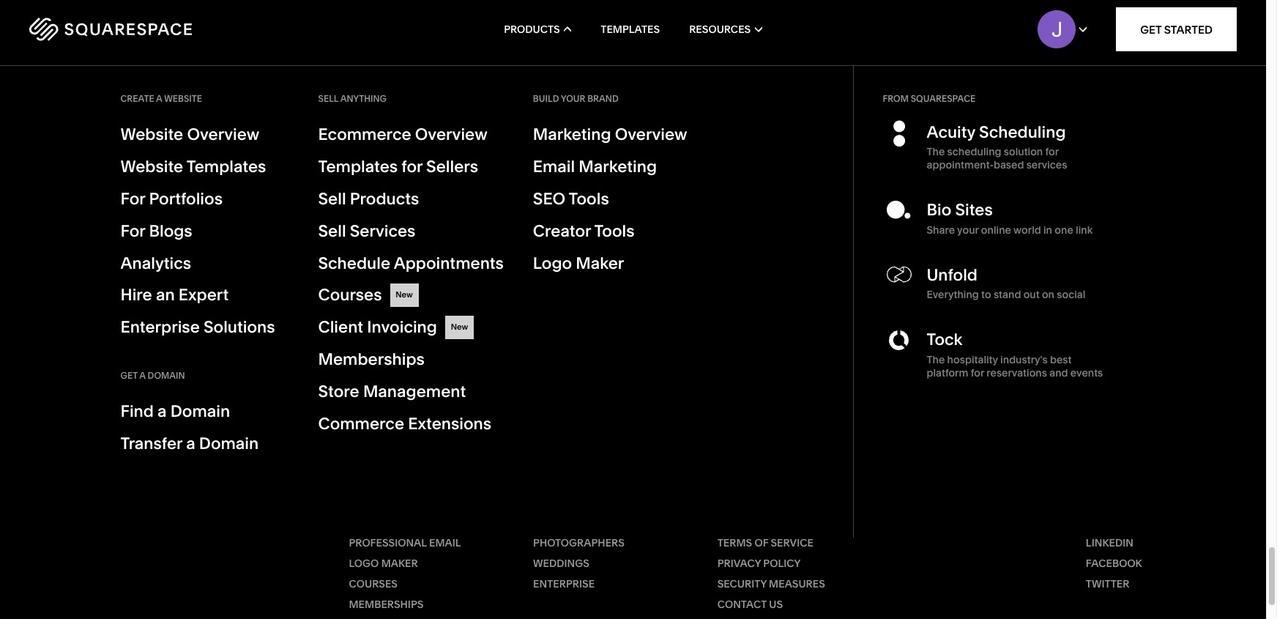 Task type: locate. For each thing, give the bounding box(es) containing it.
sell up sell services
[[318, 189, 346, 209]]

1 for from the top
[[121, 189, 145, 209]]

find a domain
[[121, 402, 230, 421]]

0 horizontal spatial overview
[[187, 125, 260, 144]]

a right ↓
[[158, 402, 167, 421]]

ecommerce overview
[[318, 125, 488, 144]]

1 vertical spatial new
[[451, 322, 468, 332]]

products up build at the top
[[504, 23, 560, 36]]

marketing overview
[[533, 125, 688, 144]]

a
[[156, 93, 162, 104], [1052, 152, 1060, 165], [233, 158, 249, 194], [139, 370, 146, 381], [158, 402, 167, 421], [186, 434, 195, 454]]

2 horizontal spatial for
[[1046, 145, 1059, 159]]

0 vertical spatial for
[[121, 189, 145, 209]]

1 horizontal spatial new
[[451, 322, 468, 332]]

logo maker
[[533, 253, 624, 273]]

0 horizontal spatial products
[[350, 189, 419, 209]]

1 vertical spatial get
[[121, 370, 138, 381]]

0 vertical spatial tools
[[569, 189, 609, 209]]

creator tools
[[533, 221, 635, 241]]

1 vertical spatial your
[[958, 223, 979, 236]]

out
[[1024, 288, 1040, 301]]

tools
[[569, 189, 609, 209], [594, 221, 635, 241]]

0 vertical spatial your
[[561, 93, 586, 104]]

1 vertical spatial sell
[[318, 189, 346, 209]]

overview up email marketing link
[[615, 125, 688, 144]]

for
[[121, 189, 145, 209], [121, 221, 145, 241]]

schedule appointments link
[[318, 252, 504, 275]]

0 horizontal spatial squarespace
[[121, 129, 305, 165]]

1 sell from the top
[[318, 93, 339, 104]]

squarespace logo link
[[29, 18, 271, 41]]

sell up "schedule"
[[318, 221, 346, 241]]

domain up find a domain
[[148, 370, 185, 381]]

1 vertical spatial tools
[[594, 221, 635, 241]]

0 horizontal spatial your
[[561, 93, 586, 104]]

tools up "creator tools"
[[569, 189, 609, 209]]

create
[[121, 93, 154, 104]]

seo tools link
[[533, 187, 702, 211]]

1 the from the top
[[927, 145, 945, 159]]

ecommerce
[[318, 125, 411, 144]]

build your brand
[[533, 93, 619, 104]]

2 horizontal spatial templates
[[601, 23, 660, 36]]

email marketing
[[533, 157, 657, 176]]

solution
[[1004, 145, 1043, 159]]

0 vertical spatial products
[[504, 23, 560, 36]]

2 sell from the top
[[318, 189, 346, 209]]

3 overview from the left
[[615, 125, 688, 144]]

1 vertical spatial platform
[[927, 366, 969, 379]]

tools down seo tools link
[[594, 221, 635, 241]]

0 horizontal spatial platform
[[534, 129, 653, 165]]

2 horizontal spatial overview
[[615, 125, 688, 144]]

to left stand
[[982, 288, 992, 301]]

1 horizontal spatial platform
[[927, 366, 969, 379]]

share your online world in one link
[[927, 223, 1093, 236]]

1 vertical spatial domain
[[170, 402, 230, 421]]

management
[[363, 382, 466, 402]]

templates for sellers link
[[318, 155, 504, 179]]

overview inside marketing overview link
[[615, 125, 688, 144]]

1 overview from the left
[[187, 125, 260, 144]]

to left the portfolios
[[121, 158, 149, 194]]

us
[[769, 598, 783, 611]]

sites
[[956, 200, 993, 220]]

1 vertical spatial products
[[350, 189, 419, 209]]

sell
[[318, 93, 339, 104], [318, 189, 346, 209], [318, 221, 346, 241]]

2 vertical spatial sell
[[318, 221, 346, 241]]

events
[[1071, 366, 1104, 379]]

build
[[533, 93, 559, 104]]

free
[[1062, 152, 1089, 165]]

1 vertical spatial for
[[121, 221, 145, 241]]

a up find
[[139, 370, 146, 381]]

0 vertical spatial new
[[396, 290, 413, 300]]

overview up website templates link
[[187, 125, 260, 144]]

for left reservations
[[971, 366, 985, 379]]

a left free
[[1052, 152, 1060, 165]]

0 vertical spatial to
[[121, 158, 149, 194]]

to inside the squarespace is the all‑in‑one platform to build a beautiful website.
[[121, 158, 149, 194]]

products up services
[[350, 189, 419, 209]]

for up for blogs
[[121, 189, 145, 209]]

memberships link
[[318, 348, 504, 372], [349, 598, 500, 611]]

sellers
[[426, 157, 478, 176]]

0 horizontal spatial get
[[121, 370, 138, 381]]

templates for templates for sellers
[[318, 157, 398, 176]]

1 vertical spatial squarespace
[[121, 129, 305, 165]]

the down acuity
[[927, 145, 945, 159]]

seo tools
[[533, 189, 609, 209]]

tools for seo tools
[[569, 189, 609, 209]]

store management link
[[318, 380, 504, 404]]

your for share
[[958, 223, 979, 236]]

for left "blogs" at the left top
[[121, 221, 145, 241]]

website templates
[[121, 157, 266, 176]]

websites link
[[349, 392, 500, 405]]

marketing
[[533, 125, 611, 144], [579, 157, 657, 176]]

memberships
[[318, 350, 425, 369], [349, 598, 424, 611]]

start a free trial link
[[992, 136, 1146, 180]]

0 vertical spatial the
[[927, 145, 945, 159]]

0 vertical spatial domain
[[148, 370, 185, 381]]

websites
[[349, 392, 400, 405]]

1 vertical spatial marketing
[[579, 157, 657, 176]]

domain down find a domain link
[[199, 434, 259, 454]]

get up find
[[121, 370, 138, 381]]

1 horizontal spatial overview
[[415, 125, 488, 144]]

sell products link
[[318, 187, 504, 211]]

overview inside website overview "link"
[[187, 125, 260, 144]]

a down find a domain link
[[186, 434, 195, 454]]

1 horizontal spatial get
[[1141, 22, 1162, 36]]

2 overview from the left
[[415, 125, 488, 144]]

templates
[[601, 23, 660, 36], [187, 157, 266, 176], [318, 157, 398, 176]]

2 the from the top
[[927, 353, 945, 366]]

0 vertical spatial sell
[[318, 93, 339, 104]]

transfer
[[121, 434, 182, 454]]

website up for portfolios on the top
[[121, 157, 183, 176]]

for inside acuity scheduling the scheduling solution for appointment-based services
[[1046, 145, 1059, 159]]

schedule
[[318, 253, 391, 273]]

enterprise solutions link
[[121, 316, 289, 339]]

acuity
[[927, 122, 976, 142]]

unfold everything to stand out on social
[[927, 265, 1086, 301]]

contact us
[[718, 598, 783, 611]]

1 horizontal spatial squarespace
[[911, 93, 976, 104]]

marketing down the build your brand
[[533, 125, 611, 144]]

social
[[1057, 288, 1086, 301]]

hire an expert link
[[121, 284, 289, 307]]

1 horizontal spatial for
[[971, 366, 985, 379]]

resources button
[[690, 0, 763, 59]]

1 horizontal spatial to
[[982, 288, 992, 301]]

maker
[[576, 253, 624, 273]]

website.
[[386, 158, 503, 194]]

1 horizontal spatial your
[[958, 223, 979, 236]]

transfer a domain link
[[121, 432, 289, 456]]

an
[[156, 285, 175, 305]]

client
[[318, 317, 363, 337]]

online
[[982, 223, 1012, 236]]

invoicing
[[367, 317, 437, 337]]

platform inside the hospitality industry's best platform for reservations and events
[[927, 366, 969, 379]]

new down the schedule appointments link
[[396, 290, 413, 300]]

get for get a domain
[[121, 370, 138, 381]]

squarespace
[[911, 93, 976, 104], [121, 129, 305, 165]]

1 website from the top
[[121, 125, 183, 144]]

overview inside ecommerce overview link
[[415, 125, 488, 144]]

a right build
[[233, 158, 249, 194]]

0 vertical spatial get
[[1141, 22, 1162, 36]]

new right invoicing
[[451, 322, 468, 332]]

your
[[561, 93, 586, 104], [958, 223, 979, 236]]

tools inside "link"
[[594, 221, 635, 241]]

get left started
[[1141, 22, 1162, 36]]

for portfolios link
[[121, 187, 289, 211]]

2 website from the top
[[121, 157, 183, 176]]

1 horizontal spatial templates
[[318, 157, 398, 176]]

1 vertical spatial the
[[927, 353, 945, 366]]

0 horizontal spatial for
[[402, 157, 423, 176]]

start a free trial
[[1016, 152, 1122, 165]]

0 horizontal spatial templates
[[187, 157, 266, 176]]

enterprise solutions
[[121, 317, 275, 337]]

share
[[927, 223, 955, 236]]

products button
[[504, 0, 572, 59]]

your right build at the top
[[561, 93, 586, 104]]

domain up transfer a domain link
[[170, 402, 230, 421]]

website down create a website
[[121, 125, 183, 144]]

website
[[121, 125, 183, 144], [121, 157, 183, 176]]

one
[[1055, 223, 1074, 236]]

a right create at the left of page
[[156, 93, 162, 104]]

for left free
[[1046, 145, 1059, 159]]

3 sell from the top
[[318, 221, 346, 241]]

on
[[1042, 288, 1055, 301]]

the down tock
[[927, 353, 945, 366]]

platform inside the squarespace is the all‑in‑one platform to build a beautiful website.
[[534, 129, 653, 165]]

services
[[1027, 159, 1068, 172]]

0 vertical spatial platform
[[534, 129, 653, 165]]

sell left anything
[[318, 93, 339, 104]]

marketing down marketing overview link
[[579, 157, 657, 176]]

0 horizontal spatial new
[[396, 290, 413, 300]]

overview for marketing
[[615, 125, 688, 144]]

templates for templates
[[601, 23, 660, 36]]

your down sites
[[958, 223, 979, 236]]

0 vertical spatial marketing
[[533, 125, 611, 144]]

create a website
[[121, 93, 202, 104]]

overview up sellers
[[415, 125, 488, 144]]

1 vertical spatial to
[[982, 288, 992, 301]]

link
[[1076, 223, 1093, 236]]

commerce
[[318, 414, 404, 434]]

for down ecommerce overview link
[[402, 157, 423, 176]]

sell for sell anything
[[318, 93, 339, 104]]

0 horizontal spatial to
[[121, 158, 149, 194]]

for blogs
[[121, 221, 192, 241]]

reservations
[[987, 366, 1048, 379]]

2 vertical spatial domain
[[199, 434, 259, 454]]

website inside "link"
[[121, 125, 183, 144]]

platform for the hospitality industry's best platform for reservations and events
[[927, 366, 969, 379]]

2 for from the top
[[121, 221, 145, 241]]

0 vertical spatial website
[[121, 125, 183, 144]]

1 vertical spatial memberships
[[349, 598, 424, 611]]

marketing overview link
[[533, 123, 702, 146]]

1 horizontal spatial products
[[504, 23, 560, 36]]

platform
[[534, 129, 653, 165], [927, 366, 969, 379]]

is
[[312, 129, 334, 165]]

for portfolios
[[121, 189, 223, 209]]

hire an expert
[[121, 285, 229, 305]]

for inside the hospitality industry's best platform for reservations and events
[[971, 366, 985, 379]]

1 vertical spatial website
[[121, 157, 183, 176]]



Task type: describe. For each thing, give the bounding box(es) containing it.
resources
[[690, 23, 751, 36]]

0 vertical spatial squarespace
[[911, 93, 976, 104]]

in
[[1044, 223, 1053, 236]]

from squarespace
[[883, 93, 976, 104]]

trial
[[1091, 152, 1122, 165]]

the inside acuity scheduling the scheduling solution for appointment-based services
[[927, 145, 945, 159]]

blogs
[[149, 221, 192, 241]]

a inside the squarespace is the all‑in‑one platform to build a beautiful website.
[[233, 158, 249, 194]]

overview for for
[[415, 125, 488, 144]]

seo
[[533, 189, 566, 209]]

portfolios
[[149, 189, 223, 209]]

find
[[121, 402, 154, 421]]

squarespace is the all‑in‑one platform to build a beautiful website.
[[121, 129, 653, 194]]

store
[[318, 382, 360, 402]]

sell for sell services
[[318, 221, 346, 241]]

schedule appointments
[[318, 253, 504, 273]]

your for build
[[561, 93, 586, 104]]

sell services
[[318, 221, 416, 241]]

for for for portfolios
[[121, 189, 145, 209]]

to inside unfold everything to stand out on social
[[982, 288, 992, 301]]

creator tools link
[[533, 220, 702, 243]]

contact us link
[[718, 598, 869, 611]]

tock
[[927, 330, 963, 350]]

for for the
[[971, 366, 985, 379]]

domain for get a domain
[[148, 370, 185, 381]]

anything
[[340, 93, 387, 104]]

overview for templates
[[187, 125, 260, 144]]

website for website overview
[[121, 125, 183, 144]]

new for courses
[[396, 290, 413, 300]]

start
[[1016, 152, 1050, 165]]

templates link
[[601, 0, 660, 59]]

brand
[[588, 93, 619, 104]]

find a domain link
[[121, 399, 289, 425]]

analytics link
[[121, 252, 289, 275]]

website overview link
[[121, 123, 289, 146]]

commerce extensions link
[[318, 412, 504, 436]]

and
[[1050, 366, 1069, 379]]

creator
[[533, 221, 591, 241]]

hospitality
[[948, 353, 998, 366]]

products inside button
[[504, 23, 560, 36]]

for blogs link
[[121, 220, 289, 243]]

unfold
[[927, 265, 978, 285]]

1 vertical spatial memberships link
[[349, 598, 500, 611]]

squarespace inside the squarespace is the all‑in‑one platform to build a beautiful website.
[[121, 129, 305, 165]]

analytics
[[121, 253, 191, 273]]

world
[[1014, 223, 1042, 236]]

a for find a domain
[[158, 402, 167, 421]]

email marketing link
[[533, 155, 702, 179]]

acuity scheduling the scheduling solution for appointment-based services
[[927, 122, 1068, 172]]

appointments
[[394, 253, 504, 273]]

sell for sell products
[[318, 189, 346, 209]]

website overview
[[121, 125, 260, 144]]

0 vertical spatial memberships
[[318, 350, 425, 369]]

everything
[[927, 288, 979, 301]]

extensions
[[408, 414, 492, 434]]

build
[[156, 158, 226, 194]]

all‑in‑one
[[394, 129, 527, 165]]

a for get a domain
[[139, 370, 146, 381]]

best
[[1051, 353, 1072, 366]]

solutions
[[204, 317, 275, 337]]

scheduling
[[980, 122, 1066, 142]]

contact
[[718, 598, 767, 611]]

logo maker link
[[533, 252, 702, 275]]

0 vertical spatial memberships link
[[318, 348, 504, 372]]

appointment-
[[927, 159, 994, 172]]

get started link
[[1117, 7, 1237, 51]]

templates for sellers
[[318, 157, 478, 176]]

domain for find a domain
[[170, 402, 230, 421]]

for for for blogs
[[121, 221, 145, 241]]

hire
[[121, 285, 152, 305]]

get for get started
[[1141, 22, 1162, 36]]

a for start a free trial
[[1052, 152, 1060, 165]]

get started
[[1141, 22, 1213, 36]]

store management
[[318, 382, 466, 402]]

transfer a domain
[[121, 434, 259, 454]]

email
[[533, 157, 575, 176]]

services
[[350, 221, 416, 241]]

website templates link
[[121, 155, 289, 179]]

domain for transfer a domain
[[199, 434, 259, 454]]

website
[[164, 93, 202, 104]]

a for create a website
[[156, 93, 162, 104]]

sell anything
[[318, 93, 387, 104]]

courses
[[318, 285, 382, 305]]

for for acuity
[[1046, 145, 1059, 159]]

industry's
[[1001, 353, 1048, 366]]

website for website templates
[[121, 157, 183, 176]]

sell products
[[318, 189, 419, 209]]

tools for creator tools
[[594, 221, 635, 241]]

platform for squarespace is the all‑in‑one platform to build a beautiful website.
[[534, 129, 653, 165]]

the inside the hospitality industry's best platform for reservations and events
[[927, 353, 945, 366]]

bio sites
[[927, 200, 993, 220]]

a for transfer a domain
[[186, 434, 195, 454]]

client invoicing
[[318, 317, 437, 337]]

new for client invoicing
[[451, 322, 468, 332]]

↓
[[135, 405, 143, 420]]

↓ button
[[29, 395, 154, 430]]

ecommerce overview link
[[318, 123, 504, 146]]

squarespace logo image
[[29, 18, 192, 41]]



Task type: vqa. For each thing, say whether or not it's contained in the screenshot.
in
yes



